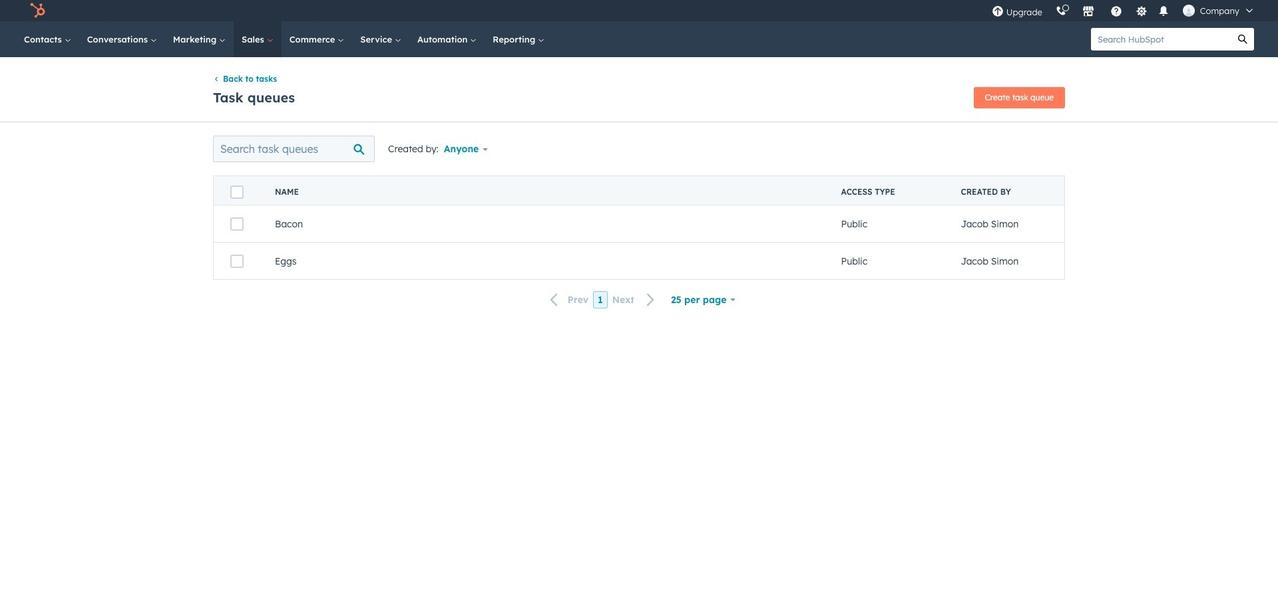 Task type: locate. For each thing, give the bounding box(es) containing it.
marketplaces image
[[1082, 6, 1094, 18]]

Search HubSpot search field
[[1091, 28, 1232, 51]]

jacob simon image
[[1183, 5, 1195, 17]]

banner
[[213, 83, 1065, 109]]

menu
[[985, 0, 1262, 21]]



Task type: describe. For each thing, give the bounding box(es) containing it.
pagination navigation
[[542, 291, 663, 309]]

Search task queues search field
[[213, 136, 375, 163]]



Task type: vqa. For each thing, say whether or not it's contained in the screenshot.
Contract sent
no



